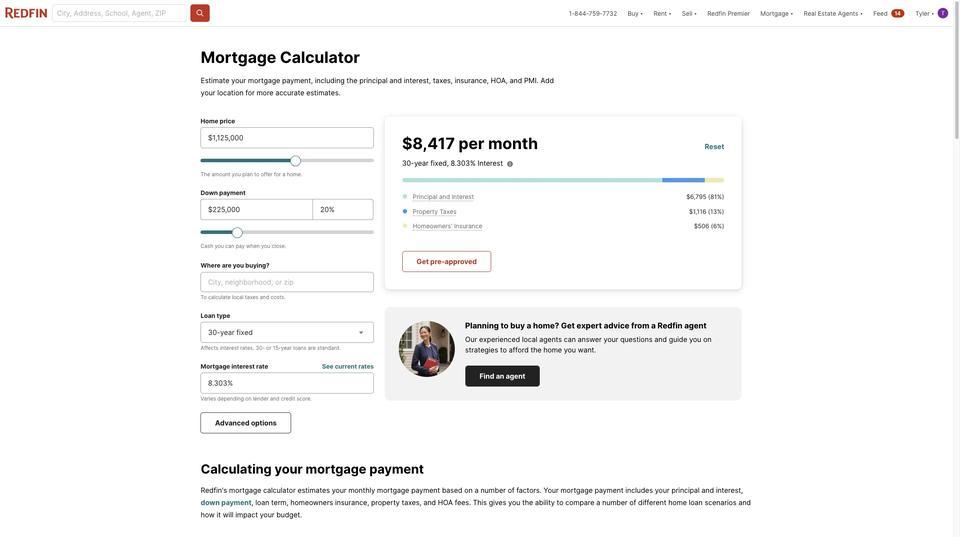 Task type: describe. For each thing, give the bounding box(es) containing it.
budget.
[[277, 511, 302, 520]]

a inside , loan term, homeowners insurance, property taxes, and hoa fees. this gives you the ability to compare a number of different home loan scenarios and how it will impact your budget.
[[597, 499, 601, 508]]

rates
[[359, 363, 374, 371]]

you inside , loan term, homeowners insurance, property taxes, and hoa fees. this gives you the ability to compare a number of different home loan scenarios and how it will impact your budget.
[[509, 499, 521, 508]]

lender
[[253, 396, 269, 403]]

fees.
[[455, 499, 471, 508]]

the inside estimate your mortgage payment, including the principal and interest, taxes, insurance, hoa, and pmi. add your location for more accurate estimates.
[[347, 76, 358, 85]]

see
[[322, 363, 334, 371]]

advanced options
[[215, 419, 277, 428]]

property
[[371, 499, 400, 508]]

the inside "our experienced local agents can answer your questions and guide you on strategies to afford the home you want."
[[531, 346, 542, 355]]

1 horizontal spatial 30-
[[256, 345, 265, 352]]

hoa,
[[491, 76, 508, 85]]

on inside the redfin's mortgage calculator estimates your monthly mortgage payment based on a number of factors. your mortgage payment includes your principal and interest, down payment
[[465, 487, 473, 495]]

planning
[[465, 321, 499, 330]]

2 loan from the left
[[689, 499, 703, 508]]

affects
[[201, 345, 219, 352]]

your up location
[[232, 76, 246, 85]]

30- for 30-year fixed
[[208, 329, 220, 337]]

759-
[[589, 9, 603, 17]]

of inside , loan term, homeowners insurance, property taxes, and hoa fees. this gives you the ability to compare a number of different home loan scenarios and how it will impact your budget.
[[630, 499, 637, 508]]

user photo image
[[938, 8, 949, 18]]

1 vertical spatial interest
[[452, 193, 474, 201]]

pre-
[[430, 257, 445, 266]]

14
[[895, 10, 901, 16]]

sell
[[682, 9, 693, 17]]

mortgage calculator
[[201, 48, 360, 67]]

payment left includes
[[595, 487, 624, 495]]

$506
[[694, 223, 710, 230]]

home inside , loan term, homeowners insurance, property taxes, and hoa fees. this gives you the ability to compare a number of different home loan scenarios and how it will impact your budget.
[[669, 499, 687, 508]]

strategies
[[465, 346, 498, 355]]

payment up hoa
[[411, 487, 440, 495]]

different
[[639, 499, 667, 508]]

advice
[[604, 321, 630, 330]]

homeowners' insurance
[[413, 223, 483, 230]]

estate
[[818, 9, 837, 17]]

varies
[[201, 396, 216, 403]]

home?
[[533, 321, 559, 330]]

redfin's
[[201, 487, 227, 495]]

reset button
[[705, 141, 725, 152]]

mortgage up compare
[[561, 487, 593, 495]]

down payment link
[[201, 499, 252, 508]]

City, Address, School, Agent, ZIP search field
[[52, 4, 187, 22]]

redfin inside redfin premier button
[[708, 9, 726, 17]]

our
[[465, 336, 477, 344]]

rate
[[256, 363, 268, 371]]

principal inside estimate your mortgage payment, including the principal and interest, taxes, insurance, hoa, and pmi. add your location for more accurate estimates.
[[360, 76, 388, 85]]

taxes
[[440, 208, 457, 215]]

plan
[[242, 171, 253, 178]]

down
[[201, 499, 220, 508]]

1 vertical spatial get
[[561, 321, 575, 330]]

30-year fixed, 8.303% interest
[[402, 159, 503, 168]]

payment up property
[[370, 462, 424, 477]]

your
[[544, 487, 559, 495]]

your left monthly
[[332, 487, 347, 495]]

agent inside button
[[506, 372, 526, 381]]

get pre-approved
[[417, 257, 477, 266]]

loan type
[[201, 312, 230, 320]]

you right cash
[[215, 243, 224, 250]]

real estate agents ▾ link
[[804, 0, 863, 26]]

mortgage up ,
[[229, 487, 261, 495]]

sell ▾ button
[[682, 0, 697, 26]]

this
[[473, 499, 487, 508]]

factors.
[[517, 487, 542, 495]]

approved
[[445, 257, 477, 266]]

1-844-759-7732 link
[[569, 9, 617, 17]]

8.303%
[[451, 159, 476, 168]]

experienced
[[479, 336, 520, 344]]

ability
[[535, 499, 555, 508]]

find
[[480, 372, 495, 381]]

varies depending on lender and credit score.
[[201, 396, 312, 403]]

home inside "our experienced local agents can answer your questions and guide you on strategies to afford the home you want."
[[544, 346, 562, 355]]

pmi.
[[524, 76, 539, 85]]

afford
[[509, 346, 529, 355]]

▾ inside 'dropdown button'
[[860, 9, 863, 17]]

your down estimate
[[201, 88, 215, 97]]

your up calculator
[[275, 462, 303, 477]]

it
[[217, 511, 221, 520]]

0 vertical spatial agent
[[685, 321, 707, 330]]

add
[[541, 76, 554, 85]]

find an agent button
[[465, 366, 540, 387]]

(13%)
[[708, 208, 725, 215]]

a right from
[[652, 321, 656, 330]]

calculator
[[263, 487, 296, 495]]

mortgage up property
[[377, 487, 409, 495]]

interest for mortgage
[[232, 363, 255, 371]]

offer
[[261, 171, 273, 178]]

$8,417 per month
[[402, 134, 538, 153]]

get inside button
[[417, 257, 429, 266]]

0 vertical spatial can
[[225, 243, 234, 250]]

buy ▾
[[628, 9, 643, 17]]

taxes
[[245, 294, 259, 301]]

insurance, inside estimate your mortgage payment, including the principal and interest, taxes, insurance, hoa, and pmi. add your location for more accurate estimates.
[[455, 76, 489, 85]]

homeowners
[[291, 499, 333, 508]]

planning to buy a home? get expert advice from a redfin agent
[[465, 321, 707, 330]]

your up different
[[655, 487, 670, 495]]

taxes, inside , loan term, homeowners insurance, property taxes, and hoa fees. this gives you the ability to compare a number of different home loan scenarios and how it will impact your budget.
[[402, 499, 422, 508]]

$6,795 (81%)
[[687, 193, 725, 201]]

rates.
[[240, 345, 254, 352]]

sell ▾
[[682, 9, 697, 17]]

based
[[442, 487, 463, 495]]

estimate your mortgage payment, including the principal and interest, taxes, insurance, hoa, and pmi. add your location for more accurate estimates.
[[201, 76, 554, 97]]

0 vertical spatial are
[[222, 262, 232, 269]]

home.
[[287, 171, 302, 178]]

(6%)
[[711, 223, 725, 230]]

calculating
[[201, 462, 272, 477]]

City, neighborhood, or zip search field
[[201, 272, 374, 293]]

reset
[[705, 142, 725, 151]]

will
[[223, 511, 234, 520]]

year for fixed,
[[414, 159, 429, 168]]

buy
[[628, 9, 639, 17]]

home
[[201, 117, 218, 125]]

30- for 30-year fixed, 8.303% interest
[[402, 159, 414, 168]]

the
[[201, 171, 210, 178]]

rent ▾ button
[[654, 0, 672, 26]]

pay
[[236, 243, 245, 250]]

rent ▾
[[654, 9, 672, 17]]

1 horizontal spatial are
[[308, 345, 316, 352]]

tyler
[[916, 9, 930, 17]]

current
[[335, 363, 357, 371]]

down payment
[[201, 189, 246, 197]]

mortgage interest rate
[[201, 363, 268, 371]]



Task type: vqa. For each thing, say whether or not it's contained in the screenshot.


Task type: locate. For each thing, give the bounding box(es) containing it.
your inside "our experienced local agents can answer your questions and guide you on strategies to afford the home you want."
[[604, 336, 619, 344]]

calculate
[[208, 294, 231, 301]]

▾ left real
[[791, 9, 794, 17]]

more
[[257, 88, 274, 97]]

year left loans
[[281, 345, 292, 352]]

including
[[315, 76, 345, 85]]

interest down rates.
[[232, 363, 255, 371]]

local left taxes
[[232, 294, 244, 301]]

rent
[[654, 9, 667, 17]]

▾ right the rent on the right of page
[[669, 9, 672, 17]]

2 vertical spatial 30-
[[256, 345, 265, 352]]

1 horizontal spatial on
[[465, 487, 473, 495]]

your down term,
[[260, 511, 275, 520]]

submit search image
[[196, 9, 205, 18]]

fixed
[[237, 329, 253, 337]]

number up gives
[[481, 487, 506, 495]]

▾ for sell ▾
[[694, 9, 697, 17]]

to inside , loan term, homeowners insurance, property taxes, and hoa fees. this gives you the ability to compare a number of different home loan scenarios and how it will impact your budget.
[[557, 499, 564, 508]]

want.
[[578, 346, 596, 355]]

1 vertical spatial number
[[603, 499, 628, 508]]

advanced
[[215, 419, 250, 428]]

mortgage
[[761, 9, 789, 17], [201, 48, 276, 67], [201, 363, 230, 371]]

our experienced local agents can answer your questions and guide you on strategies to afford the home you want.
[[465, 336, 712, 355]]

mortgage for mortgage ▾
[[761, 9, 789, 17]]

number inside the redfin's mortgage calculator estimates your monthly mortgage payment based on a number of factors. your mortgage payment includes your principal and interest, down payment
[[481, 487, 506, 495]]

year left fixed,
[[414, 159, 429, 168]]

1 horizontal spatial insurance,
[[455, 76, 489, 85]]

year left fixed
[[220, 329, 235, 337]]

of left 'factors.'
[[508, 487, 515, 495]]

1 horizontal spatial local
[[522, 336, 538, 344]]

of down includes
[[630, 499, 637, 508]]

you right "when"
[[261, 243, 270, 250]]

1 horizontal spatial loan
[[689, 499, 703, 508]]

15-
[[273, 345, 281, 352]]

to right ability
[[557, 499, 564, 508]]

real estate agents ▾ button
[[799, 0, 869, 26]]

None text field
[[208, 205, 306, 215], [208, 378, 367, 389], [208, 205, 306, 215], [208, 378, 367, 389]]

2 vertical spatial year
[[281, 345, 292, 352]]

options
[[251, 419, 277, 428]]

2 horizontal spatial on
[[704, 336, 712, 344]]

home
[[544, 346, 562, 355], [669, 499, 687, 508]]

▾ right agents
[[860, 9, 863, 17]]

0 vertical spatial mortgage
[[761, 9, 789, 17]]

5 ▾ from the left
[[860, 9, 863, 17]]

estimates
[[298, 487, 330, 495]]

$1,116 (13%)
[[689, 208, 725, 215]]

30-
[[402, 159, 414, 168], [208, 329, 220, 337], [256, 345, 265, 352]]

0 horizontal spatial loan
[[256, 499, 269, 508]]

on left lender
[[245, 396, 252, 403]]

2 vertical spatial the
[[523, 499, 533, 508]]

your inside , loan term, homeowners insurance, property taxes, and hoa fees. this gives you the ability to compare a number of different home loan scenarios and how it will impact your budget.
[[260, 511, 275, 520]]

interest, inside estimate your mortgage payment, including the principal and interest, taxes, insurance, hoa, and pmi. add your location for more accurate estimates.
[[404, 76, 431, 85]]

where are you buying?
[[201, 262, 270, 269]]

▾ right buy
[[641, 9, 643, 17]]

taxes, inside estimate your mortgage payment, including the principal and interest, taxes, insurance, hoa, and pmi. add your location for more accurate estimates.
[[433, 76, 453, 85]]

1 ▾ from the left
[[641, 9, 643, 17]]

number inside , loan term, homeowners insurance, property taxes, and hoa fees. this gives you the ability to compare a number of different home loan scenarios and how it will impact your budget.
[[603, 499, 628, 508]]

includes
[[626, 487, 653, 495]]

mortgage ▾
[[761, 9, 794, 17]]

mortgage for mortgage calculator
[[201, 48, 276, 67]]

0 vertical spatial for
[[246, 88, 255, 97]]

0 vertical spatial redfin
[[708, 9, 726, 17]]

0 vertical spatial number
[[481, 487, 506, 495]]

the right afford at bottom
[[531, 346, 542, 355]]

mortgage left real
[[761, 9, 789, 17]]

real
[[804, 9, 817, 17]]

2 vertical spatial on
[[465, 487, 473, 495]]

0 horizontal spatial taxes,
[[402, 499, 422, 508]]

get pre-approved button
[[402, 251, 491, 272]]

interest up taxes in the top left of the page
[[452, 193, 474, 201]]

0 horizontal spatial are
[[222, 262, 232, 269]]

1 horizontal spatial of
[[630, 499, 637, 508]]

1 vertical spatial principal
[[672, 487, 700, 495]]

for
[[246, 88, 255, 97], [274, 171, 281, 178]]

1 horizontal spatial can
[[564, 336, 576, 344]]

mortgage ▾ button
[[756, 0, 799, 26]]

1 horizontal spatial home
[[669, 499, 687, 508]]

0 vertical spatial on
[[704, 336, 712, 344]]

on right guide
[[704, 336, 712, 344]]

0 vertical spatial interest,
[[404, 76, 431, 85]]

loans
[[293, 345, 307, 352]]

1 vertical spatial redfin
[[658, 321, 683, 330]]

principal and interest link
[[413, 193, 474, 201]]

▾
[[641, 9, 643, 17], [669, 9, 672, 17], [694, 9, 697, 17], [791, 9, 794, 17], [860, 9, 863, 17], [932, 9, 935, 17]]

to right plan
[[254, 171, 259, 178]]

on inside "our experienced local agents can answer your questions and guide you on strategies to afford the home you want."
[[704, 336, 712, 344]]

local for taxes
[[232, 294, 244, 301]]

7732
[[603, 9, 617, 17]]

▾ for tyler ▾
[[932, 9, 935, 17]]

redfin left premier
[[708, 9, 726, 17]]

1 vertical spatial mortgage
[[201, 48, 276, 67]]

0 horizontal spatial principal
[[360, 76, 388, 85]]

1 vertical spatial insurance,
[[335, 499, 369, 508]]

interest down 30-year fixed
[[220, 345, 239, 352]]

▾ right sell
[[694, 9, 697, 17]]

30- up affects
[[208, 329, 220, 337]]

on up fees.
[[465, 487, 473, 495]]

and
[[390, 76, 402, 85], [510, 76, 522, 85], [439, 193, 450, 201], [260, 294, 269, 301], [655, 336, 667, 344], [270, 396, 280, 403], [702, 487, 714, 495], [424, 499, 436, 508], [739, 499, 751, 508]]

0 vertical spatial local
[[232, 294, 244, 301]]

1 horizontal spatial interest,
[[716, 487, 743, 495]]

1 horizontal spatial redfin
[[708, 9, 726, 17]]

mortgage up more
[[248, 76, 280, 85]]

buying?
[[246, 262, 270, 269]]

of
[[508, 487, 515, 495], [630, 499, 637, 508]]

0 horizontal spatial insurance,
[[335, 499, 369, 508]]

of inside the redfin's mortgage calculator estimates your monthly mortgage payment based on a number of factors. your mortgage payment includes your principal and interest, down payment
[[508, 487, 515, 495]]

local inside "our experienced local agents can answer your questions and guide you on strategies to afford the home you want."
[[522, 336, 538, 344]]

30- left "or" in the bottom left of the page
[[256, 345, 265, 352]]

a up this
[[475, 487, 479, 495]]

you left want. in the bottom right of the page
[[564, 346, 576, 355]]

you right guide
[[690, 336, 702, 344]]

6 ▾ from the left
[[932, 9, 935, 17]]

0 horizontal spatial interest
[[452, 193, 474, 201]]

interest right 8.303%
[[478, 159, 503, 168]]

local for agents
[[522, 336, 538, 344]]

amount
[[212, 171, 230, 178]]

home right different
[[669, 499, 687, 508]]

mortgage down affects
[[201, 363, 230, 371]]

1 horizontal spatial year
[[281, 345, 292, 352]]

insurance, left hoa,
[[455, 76, 489, 85]]

when
[[246, 243, 260, 250]]

insurance, down monthly
[[335, 499, 369, 508]]

down
[[201, 189, 218, 197]]

get left expert
[[561, 321, 575, 330]]

0 horizontal spatial for
[[246, 88, 255, 97]]

interest
[[220, 345, 239, 352], [232, 363, 255, 371]]

location
[[217, 88, 244, 97]]

for right offer
[[274, 171, 281, 178]]

the inside , loan term, homeowners insurance, property taxes, and hoa fees. this gives you the ability to compare a number of different home loan scenarios and how it will impact your budget.
[[523, 499, 533, 508]]

1 loan from the left
[[256, 499, 269, 508]]

▾ for rent ▾
[[669, 9, 672, 17]]

Home Price Slider range field
[[201, 155, 374, 166]]

the down 'factors.'
[[523, 499, 533, 508]]

mortgage up estimates
[[306, 462, 367, 477]]

to down experienced on the bottom
[[500, 346, 507, 355]]

1 vertical spatial taxes,
[[402, 499, 422, 508]]

1-
[[569, 9, 575, 17]]

1 vertical spatial interest,
[[716, 487, 743, 495]]

to left buy
[[501, 321, 509, 330]]

mortgage for mortgage interest rate
[[201, 363, 230, 371]]

1 vertical spatial 30-
[[208, 329, 220, 337]]

1 horizontal spatial interest
[[478, 159, 503, 168]]

property
[[413, 208, 438, 215]]

home down agents
[[544, 346, 562, 355]]

for left more
[[246, 88, 255, 97]]

calculating your mortgage payment
[[201, 462, 424, 477]]

0 horizontal spatial get
[[417, 257, 429, 266]]

can right agents
[[564, 336, 576, 344]]

number down includes
[[603, 499, 628, 508]]

0 vertical spatial interest
[[220, 345, 239, 352]]

1 vertical spatial on
[[245, 396, 252, 403]]

a right compare
[[597, 499, 601, 508]]

a left home.
[[283, 171, 286, 178]]

0 vertical spatial the
[[347, 76, 358, 85]]

1 vertical spatial agent
[[506, 372, 526, 381]]

type
[[217, 312, 230, 320]]

2 horizontal spatial 30-
[[402, 159, 414, 168]]

loan
[[256, 499, 269, 508], [689, 499, 703, 508]]

get left 'pre-'
[[417, 257, 429, 266]]

redfin
[[708, 9, 726, 17], [658, 321, 683, 330]]

taxes,
[[433, 76, 453, 85], [402, 499, 422, 508]]

0 horizontal spatial redfin
[[658, 321, 683, 330]]

0 horizontal spatial on
[[245, 396, 252, 403]]

are right loans
[[308, 345, 316, 352]]

loan left scenarios
[[689, 499, 703, 508]]

principal inside the redfin's mortgage calculator estimates your monthly mortgage payment based on a number of factors. your mortgage payment includes your principal and interest, down payment
[[672, 487, 700, 495]]

mortgage inside estimate your mortgage payment, including the principal and interest, taxes, insurance, hoa, and pmi. add your location for more accurate estimates.
[[248, 76, 280, 85]]

1 horizontal spatial agent
[[685, 321, 707, 330]]

2 vertical spatial mortgage
[[201, 363, 230, 371]]

local up afford at bottom
[[522, 336, 538, 344]]

redfin premier button
[[703, 0, 756, 26]]

payment
[[219, 189, 246, 197], [370, 462, 424, 477], [411, 487, 440, 495], [595, 487, 624, 495], [221, 499, 252, 508]]

property taxes link
[[413, 208, 457, 215]]

home price
[[201, 117, 235, 125]]

the right the including
[[347, 76, 358, 85]]

agent up guide
[[685, 321, 707, 330]]

0 horizontal spatial can
[[225, 243, 234, 250]]

your down advice on the right bottom of the page
[[604, 336, 619, 344]]

interest, inside the redfin's mortgage calculator estimates your monthly mortgage payment based on a number of factors. your mortgage payment includes your principal and interest, down payment
[[716, 487, 743, 495]]

(81%)
[[709, 193, 725, 201]]

2 ▾ from the left
[[669, 9, 672, 17]]

1 vertical spatial the
[[531, 346, 542, 355]]

you right gives
[[509, 499, 521, 508]]

you left plan
[[232, 171, 241, 178]]

0 vertical spatial home
[[544, 346, 562, 355]]

30- down $8,417
[[402, 159, 414, 168]]

payment,
[[282, 76, 313, 85]]

844-
[[575, 9, 589, 17]]

find an agent
[[480, 372, 526, 381]]

answer
[[578, 336, 602, 344]]

to inside "our experienced local agents can answer your questions and guide you on strategies to afford the home you want."
[[500, 346, 507, 355]]

and inside the redfin's mortgage calculator estimates your monthly mortgage payment based on a number of factors. your mortgage payment includes your principal and interest, down payment
[[702, 487, 714, 495]]

3 ▾ from the left
[[694, 9, 697, 17]]

0 vertical spatial insurance,
[[455, 76, 489, 85]]

0 horizontal spatial interest,
[[404, 76, 431, 85]]

1 vertical spatial are
[[308, 345, 316, 352]]

0 horizontal spatial local
[[232, 294, 244, 301]]

redfin premier
[[708, 9, 750, 17]]

buy ▾ button
[[628, 0, 643, 26]]

payment down amount
[[219, 189, 246, 197]]

1 horizontal spatial taxes,
[[433, 76, 453, 85]]

▾ for mortgage ▾
[[791, 9, 794, 17]]

payment up will on the bottom
[[221, 499, 252, 508]]

feed
[[874, 9, 888, 17]]

0 horizontal spatial year
[[220, 329, 235, 337]]

loan
[[201, 312, 215, 320]]

4 ▾ from the left
[[791, 9, 794, 17]]

a right buy
[[527, 321, 532, 330]]

insurance
[[454, 223, 483, 230]]

estimate
[[201, 76, 230, 85]]

▾ for buy ▾
[[641, 9, 643, 17]]

you
[[232, 171, 241, 178], [215, 243, 224, 250], [261, 243, 270, 250], [233, 262, 244, 269], [690, 336, 702, 344], [564, 346, 576, 355], [509, 499, 521, 508]]

impact
[[236, 511, 258, 520]]

agents
[[838, 9, 859, 17]]

$8,417
[[402, 134, 455, 153]]

can inside "our experienced local agents can answer your questions and guide you on strategies to afford the home you want."
[[564, 336, 576, 344]]

0 horizontal spatial agent
[[506, 372, 526, 381]]

1 vertical spatial interest
[[232, 363, 255, 371]]

mortgage up estimate
[[201, 48, 276, 67]]

0 vertical spatial get
[[417, 257, 429, 266]]

0 vertical spatial taxes,
[[433, 76, 453, 85]]

1 horizontal spatial get
[[561, 321, 575, 330]]

and inside "our experienced local agents can answer your questions and guide you on strategies to afford the home you want."
[[655, 336, 667, 344]]

1 horizontal spatial number
[[603, 499, 628, 508]]

1 vertical spatial home
[[669, 499, 687, 508]]

year for fixed
[[220, 329, 235, 337]]

loan right ,
[[256, 499, 269, 508]]

1 horizontal spatial principal
[[672, 487, 700, 495]]

month
[[488, 134, 538, 153]]

Down Payment Slider range field
[[201, 227, 374, 238]]

insurance, inside , loan term, homeowners insurance, property taxes, and hoa fees. this gives you the ability to compare a number of different home loan scenarios and how it will impact your budget.
[[335, 499, 369, 508]]

can left pay
[[225, 243, 234, 250]]

cash you can pay when you close.
[[201, 243, 286, 250]]

you left buying?
[[233, 262, 244, 269]]

agent image
[[399, 321, 455, 377]]

1 horizontal spatial for
[[274, 171, 281, 178]]

1 vertical spatial year
[[220, 329, 235, 337]]

0 vertical spatial 30-
[[402, 159, 414, 168]]

a inside the redfin's mortgage calculator estimates your monthly mortgage payment based on a number of factors. your mortgage payment includes your principal and interest, down payment
[[475, 487, 479, 495]]

insurance,
[[455, 76, 489, 85], [335, 499, 369, 508]]

close.
[[272, 243, 286, 250]]

0 vertical spatial year
[[414, 159, 429, 168]]

0 horizontal spatial 30-
[[208, 329, 220, 337]]

for inside estimate your mortgage payment, including the principal and interest, taxes, insurance, hoa, and pmi. add your location for more accurate estimates.
[[246, 88, 255, 97]]

to
[[201, 294, 207, 301]]

0 horizontal spatial number
[[481, 487, 506, 495]]

▾ left user photo
[[932, 9, 935, 17]]

0 vertical spatial principal
[[360, 76, 388, 85]]

1 vertical spatial of
[[630, 499, 637, 508]]

None text field
[[208, 133, 367, 143], [320, 205, 366, 215], [208, 133, 367, 143], [320, 205, 366, 215]]

redfin up guide
[[658, 321, 683, 330]]

,
[[252, 499, 254, 508]]

agent right an
[[506, 372, 526, 381]]

0 vertical spatial of
[[508, 487, 515, 495]]

mortgage inside dropdown button
[[761, 9, 789, 17]]

2 horizontal spatial year
[[414, 159, 429, 168]]

are
[[222, 262, 232, 269], [308, 345, 316, 352]]

1 vertical spatial for
[[274, 171, 281, 178]]

fixed,
[[431, 159, 449, 168]]

a
[[283, 171, 286, 178], [527, 321, 532, 330], [652, 321, 656, 330], [475, 487, 479, 495], [597, 499, 601, 508]]

0 vertical spatial interest
[[478, 159, 503, 168]]

1 vertical spatial local
[[522, 336, 538, 344]]

questions
[[621, 336, 653, 344]]

0 horizontal spatial of
[[508, 487, 515, 495]]

interest for affects
[[220, 345, 239, 352]]

are right where on the left of the page
[[222, 262, 232, 269]]

0 horizontal spatial home
[[544, 346, 562, 355]]

expert
[[577, 321, 602, 330]]

1 vertical spatial can
[[564, 336, 576, 344]]



